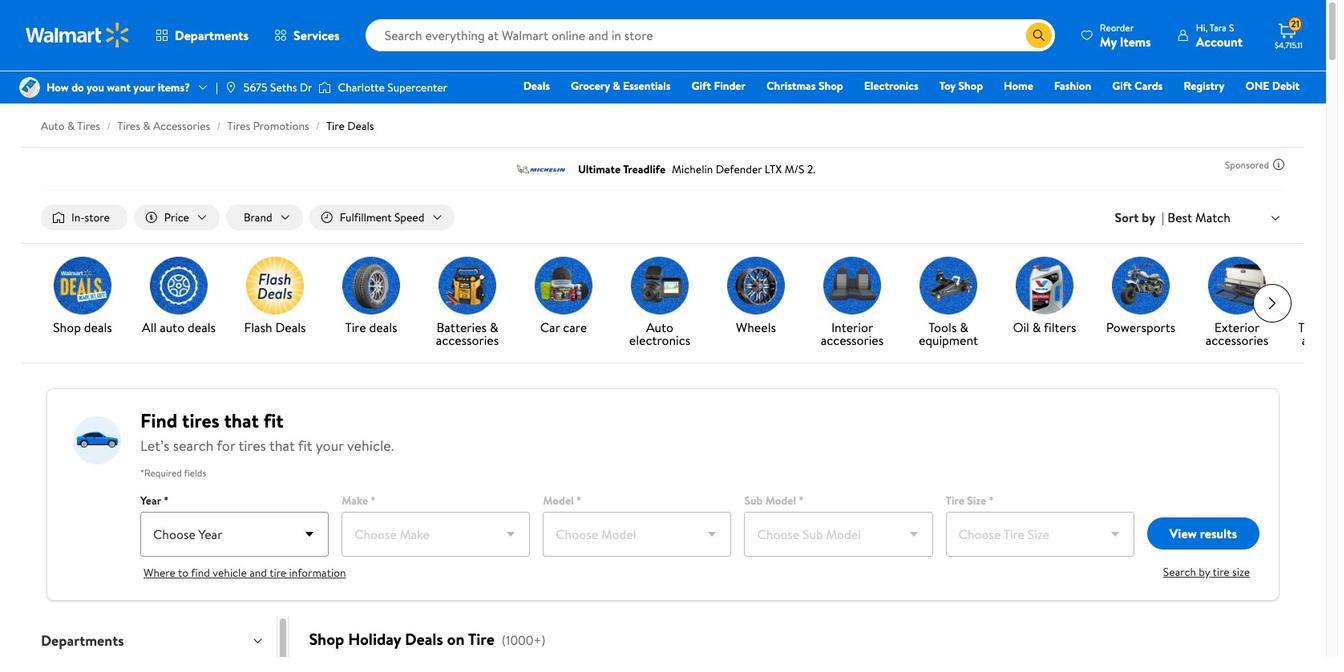 Task type: describe. For each thing, give the bounding box(es) containing it.
search icon image
[[1033, 29, 1046, 42]]

flash deals image
[[246, 257, 304, 315]]

interior accessories
[[821, 319, 884, 349]]

flash deals
[[244, 319, 306, 336]]

tara
[[1210, 20, 1227, 34]]

car care link
[[522, 257, 606, 337]]

how do you want your items?
[[47, 79, 190, 95]]

batteries
[[437, 319, 487, 336]]

how
[[47, 79, 69, 95]]

car care image
[[535, 257, 593, 315]]

deals for tire deals
[[369, 319, 398, 336]]

tire inside button
[[1213, 564, 1230, 580]]

home
[[1005, 78, 1034, 94]]

2 model from the left
[[766, 493, 797, 509]]

21
[[1292, 17, 1300, 31]]

charlotte
[[338, 79, 385, 95]]

auto electronics image
[[631, 257, 689, 315]]

auto electronics link
[[619, 257, 702, 350]]

size
[[1233, 564, 1251, 580]]

electronics link
[[857, 77, 926, 95]]

3 tires from the left
[[227, 118, 250, 134]]

0 vertical spatial departments
[[175, 26, 249, 44]]

auto for auto electronics
[[647, 319, 674, 336]]

1 vertical spatial that
[[269, 436, 295, 456]]

* for make *
[[371, 493, 376, 509]]

reorder my items
[[1101, 20, 1152, 50]]

powersports
[[1107, 319, 1176, 336]]

registry
[[1184, 78, 1225, 94]]

accessories for exterior accessories
[[1206, 331, 1269, 349]]

$4,715.11
[[1276, 39, 1303, 51]]

1 vertical spatial departments button
[[28, 616, 277, 657]]

accessories
[[153, 118, 210, 134]]

sub model *
[[745, 493, 804, 509]]

& left "accessories"
[[143, 118, 150, 134]]

tire down charlotte
[[326, 118, 345, 134]]

search
[[173, 436, 214, 456]]

2 tires from the left
[[117, 118, 140, 134]]

walmart+ link
[[1245, 99, 1308, 117]]

dr
[[300, 79, 312, 95]]

vehicle
[[213, 565, 247, 581]]

flash deals link
[[233, 257, 317, 337]]

walmart+
[[1253, 100, 1300, 116]]

oil & filters image
[[1016, 257, 1074, 315]]

gift finder
[[692, 78, 746, 94]]

electronics
[[865, 78, 919, 94]]

essentials
[[623, 78, 671, 94]]

car care
[[541, 319, 587, 336]]

find
[[191, 565, 210, 581]]

shop down shop all. image on the left top of page
[[53, 319, 81, 336]]

gift for gift cards
[[1113, 78, 1133, 94]]

powersports link
[[1100, 257, 1183, 337]]

search by tire size
[[1164, 564, 1251, 580]]

christmas
[[767, 78, 816, 94]]

*required fields
[[140, 466, 206, 480]]

sort
[[1116, 209, 1140, 226]]

size
[[968, 493, 987, 509]]

fashion
[[1055, 78, 1092, 94]]

find tires that fit let's search for tires that fit your vehicle.
[[140, 407, 394, 456]]

shop right toy
[[959, 78, 984, 94]]

(1000+)
[[502, 631, 546, 649]]

exterior accessories link
[[1196, 257, 1280, 350]]

5 * from the left
[[990, 493, 994, 509]]

holiday
[[348, 628, 401, 650]]

speed
[[395, 209, 425, 225]]

*required
[[140, 466, 182, 480]]

tools & equipment image
[[920, 257, 978, 315]]

you
[[87, 79, 104, 95]]

0 vertical spatial departments button
[[143, 16, 262, 55]]

information
[[289, 565, 346, 581]]

model *
[[543, 493, 582, 509]]

wheels image
[[728, 257, 785, 315]]

shop all. image
[[54, 257, 112, 315]]

& inside truck &
[[1332, 319, 1339, 336]]

departments tab
[[28, 616, 277, 657]]

tires image
[[343, 257, 400, 315]]

exterior
[[1215, 319, 1260, 336]]

auto & tires / tires & accessories / tires promotions / tire deals
[[41, 118, 374, 134]]

| inside sort and filter section element
[[1163, 209, 1165, 226]]

& for equipment
[[960, 319, 969, 336]]

1 tires from the left
[[77, 118, 100, 134]]

shop right 'christmas'
[[819, 78, 844, 94]]

deals down charlotte
[[348, 118, 374, 134]]

sponsored
[[1226, 158, 1270, 171]]

next slide for chipmodulewithimages list image
[[1254, 284, 1292, 323]]

tire deals link
[[330, 257, 413, 337]]

& for filters
[[1033, 319, 1042, 336]]

powersports image
[[1113, 257, 1170, 315]]

1 horizontal spatial fit
[[298, 436, 312, 456]]

deals inside deals link
[[524, 78, 550, 94]]

1 vertical spatial tires
[[239, 436, 266, 456]]

deals inside flash deals link
[[276, 319, 306, 336]]

walmart image
[[26, 22, 130, 48]]

gift cards link
[[1106, 77, 1171, 95]]

price
[[164, 209, 189, 225]]

0 horizontal spatial tire
[[270, 565, 287, 581]]

batteries & accessories image
[[439, 257, 497, 315]]

1 accessories from the left
[[436, 331, 499, 349]]

make
[[342, 493, 368, 509]]

grocery & essentials link
[[564, 77, 678, 95]]

wheels link
[[715, 257, 798, 337]]

christmas shop link
[[760, 77, 851, 95]]

batteries & accessories link
[[426, 257, 509, 350]]

accessories for interior accessories
[[821, 331, 884, 349]]

shop deals
[[53, 319, 112, 336]]

and
[[250, 565, 267, 581]]

2 / from the left
[[217, 118, 221, 134]]

registry link
[[1177, 77, 1233, 95]]

for
[[217, 436, 235, 456]]

truck
[[1299, 319, 1329, 336]]

toy shop
[[940, 78, 984, 94]]

tire left size at the right of the page
[[946, 493, 965, 509]]

all auto deals
[[142, 319, 216, 336]]

in-store button
[[41, 205, 127, 230]]

promotions
[[253, 118, 309, 134]]



Task type: locate. For each thing, give the bounding box(es) containing it.
where
[[144, 565, 176, 581]]

0 horizontal spatial tires
[[77, 118, 100, 134]]

1 horizontal spatial accessories
[[821, 331, 884, 349]]

1 horizontal spatial tires
[[239, 436, 266, 456]]

0 horizontal spatial by
[[1143, 209, 1156, 226]]

| left best
[[1163, 209, 1165, 226]]

your
[[133, 79, 155, 95], [316, 436, 344, 456]]

tires right the for
[[239, 436, 266, 456]]

/ right "accessories"
[[217, 118, 221, 134]]

deals left grocery at the top of page
[[524, 78, 550, 94]]

0 vertical spatial |
[[216, 79, 218, 95]]

tire right and
[[270, 565, 287, 581]]

1 vertical spatial auto
[[647, 319, 674, 336]]

grocery & essentials
[[571, 78, 671, 94]]

equipment
[[919, 331, 979, 349]]

auto & tires link
[[41, 118, 100, 134]]

tire left size
[[1213, 564, 1230, 580]]

0 horizontal spatial model
[[543, 493, 574, 509]]

gift left finder
[[692, 78, 712, 94]]

0 horizontal spatial |
[[216, 79, 218, 95]]

Search search field
[[366, 19, 1056, 51]]

0 horizontal spatial tires
[[182, 407, 220, 434]]

accessories down batteries & accessories image
[[436, 331, 499, 349]]

tires down want
[[117, 118, 140, 134]]

& inside tools & equipment
[[960, 319, 969, 336]]

one
[[1246, 78, 1270, 94]]

0 vertical spatial your
[[133, 79, 155, 95]]

1 horizontal spatial  image
[[225, 81, 237, 94]]

1 horizontal spatial auto
[[647, 319, 674, 336]]

gift for gift finder
[[692, 78, 712, 94]]

best
[[1168, 208, 1193, 226]]

&
[[613, 78, 621, 94], [67, 118, 75, 134], [143, 118, 150, 134], [490, 319, 499, 336], [960, 319, 969, 336], [1033, 319, 1042, 336], [1332, 319, 1339, 336]]

charlotte supercenter
[[338, 79, 448, 95]]

departments
[[175, 26, 249, 44], [41, 631, 124, 651]]

3 deals from the left
[[369, 319, 398, 336]]

0 vertical spatial tires
[[182, 407, 220, 434]]

1 horizontal spatial |
[[1163, 209, 1165, 226]]

* for model *
[[577, 493, 582, 509]]

by right sort
[[1143, 209, 1156, 226]]

interior accessories image
[[824, 257, 882, 315]]

/ left tire deals link
[[316, 118, 320, 134]]

& right grocery at the top of page
[[613, 78, 621, 94]]

1 vertical spatial fit
[[298, 436, 312, 456]]

auto inside auto electronics
[[647, 319, 674, 336]]

tires & accessories link
[[117, 118, 210, 134]]

shop deals link
[[41, 257, 124, 337]]

* for year *
[[164, 493, 169, 509]]

in-
[[71, 209, 85, 225]]

gift finder link
[[685, 77, 753, 95]]

fit
[[264, 407, 284, 434], [298, 436, 312, 456]]

interior accessories link
[[811, 257, 895, 350]]

all auto deals link
[[137, 257, 221, 337]]

deals left on
[[405, 628, 443, 650]]

tires down 5675
[[227, 118, 250, 134]]

exterior accessories
[[1206, 319, 1269, 349]]

auto electronics
[[630, 319, 691, 349]]

view
[[1170, 525, 1198, 542]]

oil & filters link
[[1004, 257, 1087, 337]]

shop auto image
[[150, 257, 208, 315]]

1 vertical spatial |
[[1163, 209, 1165, 226]]

& right batteries
[[490, 319, 499, 336]]

toy
[[940, 78, 956, 94]]

1 vertical spatial by
[[1200, 564, 1211, 580]]

1 horizontal spatial departments
[[175, 26, 249, 44]]

fashion link
[[1048, 77, 1099, 95]]

do
[[72, 79, 84, 95]]

that up the for
[[224, 407, 259, 434]]

store
[[85, 209, 110, 225]]

year *
[[140, 493, 169, 509]]

supercenter
[[388, 79, 448, 95]]

deals right "flash"
[[276, 319, 306, 336]]

by right search
[[1200, 564, 1211, 580]]

auto down auto electronics image
[[647, 319, 674, 336]]

3 / from the left
[[316, 118, 320, 134]]

to
[[178, 565, 189, 581]]

fulfillment
[[340, 209, 392, 225]]

& right oil
[[1033, 319, 1042, 336]]

shop left holiday
[[309, 628, 344, 650]]

your left vehicle.
[[316, 436, 344, 456]]

 image for 5675
[[225, 81, 237, 94]]

1 horizontal spatial deals
[[188, 319, 216, 336]]

items?
[[158, 79, 190, 95]]

& right tools
[[960, 319, 969, 336]]

tools & equipment link
[[907, 257, 991, 350]]

1 / from the left
[[107, 118, 111, 134]]

1 horizontal spatial gift
[[1113, 78, 1133, 94]]

filters
[[1044, 319, 1077, 336]]

2 deals from the left
[[188, 319, 216, 336]]

2 * from the left
[[371, 493, 376, 509]]

match
[[1196, 208, 1231, 226]]

& right truck
[[1332, 319, 1339, 336]]

& for essentials
[[613, 78, 621, 94]]

deals for shop deals
[[84, 319, 112, 336]]

brand
[[244, 209, 272, 225]]

services button
[[262, 16, 353, 55]]

& for tires
[[67, 118, 75, 134]]

deals link
[[516, 77, 558, 95]]

2 horizontal spatial  image
[[319, 79, 332, 95]]

/ right auto & tires link
[[107, 118, 111, 134]]

auto
[[160, 319, 185, 336]]

& for accessories
[[490, 319, 499, 336]]

1 deals from the left
[[84, 319, 112, 336]]

& inside grocery & essentials link
[[613, 78, 621, 94]]

oil
[[1014, 319, 1030, 336]]

deals
[[524, 78, 550, 94], [348, 118, 374, 134], [276, 319, 306, 336], [405, 628, 443, 650]]

tire size *
[[946, 493, 994, 509]]

by
[[1143, 209, 1156, 226], [1200, 564, 1211, 580]]

0 vertical spatial auto
[[41, 118, 65, 134]]

s
[[1230, 20, 1235, 34]]

0 horizontal spatial fit
[[264, 407, 284, 434]]

by inside sort and filter section element
[[1143, 209, 1156, 226]]

2 horizontal spatial /
[[316, 118, 320, 134]]

tires down you on the top left of the page
[[77, 118, 100, 134]]

4 * from the left
[[799, 493, 804, 509]]

reorder
[[1101, 20, 1135, 34]]

0 horizontal spatial /
[[107, 118, 111, 134]]

ad disclaimer and feedback image
[[1273, 158, 1286, 171]]

1 * from the left
[[164, 493, 169, 509]]

sub
[[745, 493, 763, 509]]

accessories down interior accessories image
[[821, 331, 884, 349]]

0 horizontal spatial auto
[[41, 118, 65, 134]]

find
[[140, 407, 178, 434]]

by for sort
[[1143, 209, 1156, 226]]

3 * from the left
[[577, 493, 582, 509]]

2 accessories from the left
[[821, 331, 884, 349]]

search by tire size button
[[1164, 563, 1254, 581]]

0 vertical spatial that
[[224, 407, 259, 434]]

tire down tires image
[[345, 319, 366, 336]]

 image for charlotte
[[319, 79, 332, 95]]

deals down tires image
[[369, 319, 398, 336]]

2 horizontal spatial tires
[[227, 118, 250, 134]]

deals
[[84, 319, 112, 336], [188, 319, 216, 336], [369, 319, 398, 336]]

1 horizontal spatial /
[[217, 118, 221, 134]]

let's
[[140, 436, 170, 456]]

0 horizontal spatial deals
[[84, 319, 112, 336]]

 image left 5675
[[225, 81, 237, 94]]

best match
[[1168, 208, 1231, 226]]

| left 5675
[[216, 79, 218, 95]]

my
[[1101, 32, 1118, 50]]

hi,
[[1197, 20, 1208, 34]]

0 horizontal spatial  image
[[19, 77, 40, 98]]

hi, tara s account
[[1197, 20, 1243, 50]]

& inside the oil & filters link
[[1033, 319, 1042, 336]]

view results
[[1170, 525, 1238, 542]]

account
[[1197, 32, 1243, 50]]

 image left how
[[19, 77, 40, 98]]

1 vertical spatial departments
[[41, 631, 124, 651]]

deals right the "auto" on the left of the page
[[188, 319, 216, 336]]

3 accessories from the left
[[1206, 331, 1269, 349]]

your right want
[[133, 79, 155, 95]]

1 horizontal spatial model
[[766, 493, 797, 509]]

batteries & accessories
[[436, 319, 499, 349]]

sort and filter section element
[[22, 192, 1305, 243]]

accessories inside "link"
[[821, 331, 884, 349]]

search
[[1164, 564, 1197, 580]]

deals down shop all. image on the left top of page
[[84, 319, 112, 336]]

departments inside tab
[[41, 631, 124, 651]]

5675 seths dr
[[244, 79, 312, 95]]

 image right dr
[[319, 79, 332, 95]]

accessories down next slide for chipmodulewithimages list
[[1206, 331, 1269, 349]]

tools
[[929, 319, 957, 336]]

1 vertical spatial your
[[316, 436, 344, 456]]

2 gift from the left
[[1113, 78, 1133, 94]]

 image for how
[[19, 77, 40, 98]]

tires up search
[[182, 407, 220, 434]]

0 horizontal spatial gift
[[692, 78, 712, 94]]

interior
[[832, 319, 874, 336]]

2 horizontal spatial deals
[[369, 319, 398, 336]]

oil & filters
[[1014, 319, 1077, 336]]

grocery
[[571, 78, 610, 94]]

*
[[164, 493, 169, 509], [371, 493, 376, 509], [577, 493, 582, 509], [799, 493, 804, 509], [990, 493, 994, 509]]

departments button down where
[[28, 616, 277, 657]]

0 horizontal spatial accessories
[[436, 331, 499, 349]]

your inside find tires that fit let's search for tires that fit your vehicle.
[[316, 436, 344, 456]]

& down do
[[67, 118, 75, 134]]

2 horizontal spatial accessories
[[1206, 331, 1269, 349]]

 image
[[19, 77, 40, 98], [319, 79, 332, 95], [225, 81, 237, 94]]

gift cards
[[1113, 78, 1164, 94]]

auto down how
[[41, 118, 65, 134]]

1 horizontal spatial that
[[269, 436, 295, 456]]

1 model from the left
[[543, 493, 574, 509]]

christmas shop
[[767, 78, 844, 94]]

vehicle.
[[347, 436, 394, 456]]

gift left cards
[[1113, 78, 1133, 94]]

one debit link
[[1239, 77, 1308, 95]]

best match button
[[1165, 207, 1286, 228]]

one debit walmart+
[[1246, 78, 1300, 116]]

exterior accessories image
[[1209, 257, 1267, 315]]

on
[[447, 628, 465, 650]]

1 horizontal spatial tires
[[117, 118, 140, 134]]

tools & equipment
[[919, 319, 979, 349]]

fields
[[184, 466, 206, 480]]

home link
[[997, 77, 1041, 95]]

& inside batteries & accessories
[[490, 319, 499, 336]]

1 gift from the left
[[692, 78, 712, 94]]

1 horizontal spatial by
[[1200, 564, 1211, 580]]

auto for auto & tires / tires & accessories / tires promotions / tire deals
[[41, 118, 65, 134]]

0 vertical spatial by
[[1143, 209, 1156, 226]]

0 horizontal spatial departments
[[41, 631, 124, 651]]

1 horizontal spatial tire
[[1213, 564, 1230, 580]]

all
[[142, 319, 157, 336]]

that right the for
[[269, 436, 295, 456]]

Walmart Site-Wide search field
[[366, 19, 1056, 51]]

toy shop link
[[933, 77, 991, 95]]

fulfillment speed button
[[309, 205, 455, 230]]

1 horizontal spatial your
[[316, 436, 344, 456]]

services
[[294, 26, 340, 44]]

seths
[[270, 79, 297, 95]]

make *
[[342, 493, 376, 509]]

0 horizontal spatial your
[[133, 79, 155, 95]]

vehicle type: car and truck image
[[73, 415, 121, 466]]

0 horizontal spatial that
[[224, 407, 259, 434]]

0 vertical spatial fit
[[264, 407, 284, 434]]

by inside button
[[1200, 564, 1211, 580]]

tire right on
[[468, 628, 495, 650]]

by for search
[[1200, 564, 1211, 580]]

|
[[216, 79, 218, 95], [1163, 209, 1165, 226]]

tire deals link
[[326, 118, 374, 134]]

departments button up items?
[[143, 16, 262, 55]]



Task type: vqa. For each thing, say whether or not it's contained in the screenshot.
2nd Options link from left
no



